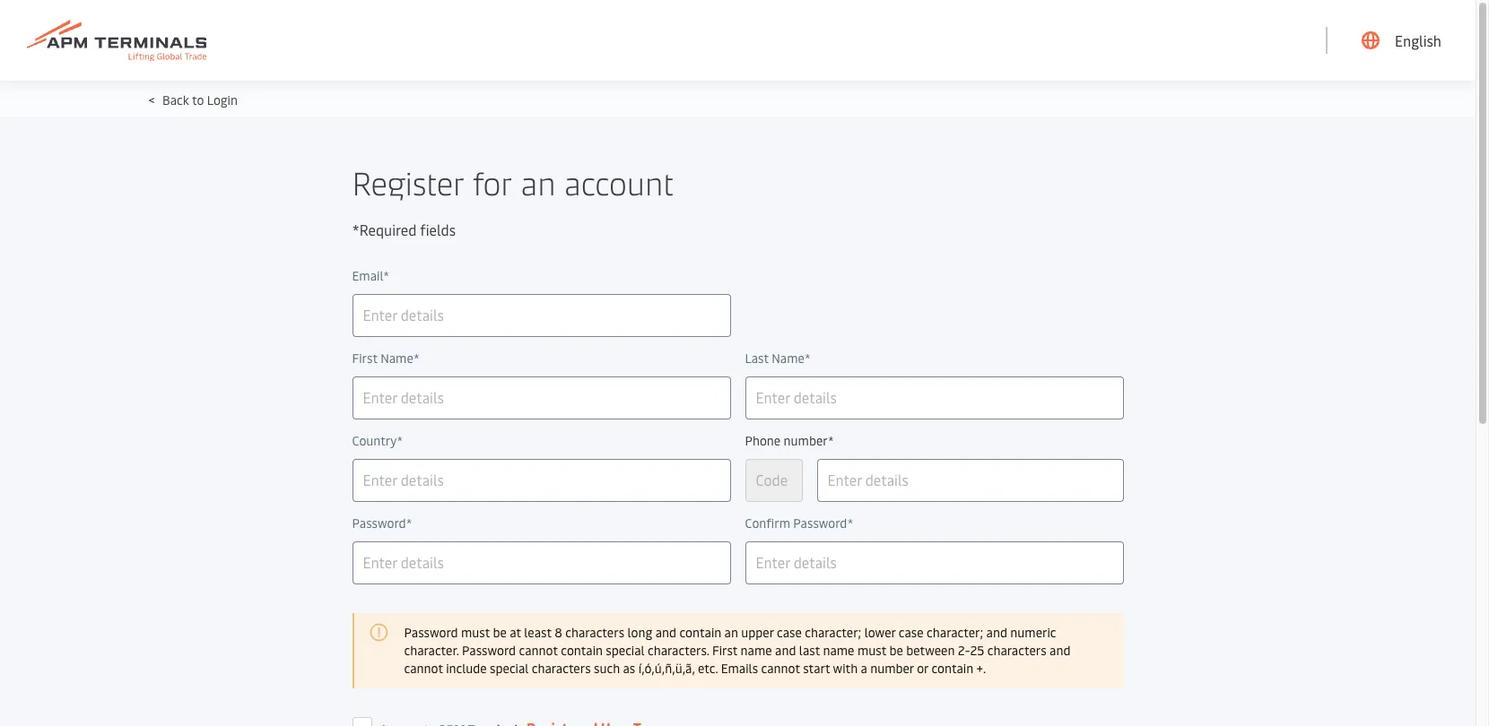 Task type: vqa. For each thing, say whether or not it's contained in the screenshot.
the leftmost password
yes



Task type: describe. For each thing, give the bounding box(es) containing it.
number
[[871, 660, 914, 677]]

last
[[799, 642, 820, 660]]

at
[[510, 625, 521, 642]]

25
[[970, 642, 985, 660]]

1 vertical spatial characters
[[988, 642, 1047, 660]]

2 character; from the left
[[927, 625, 984, 642]]

last name*
[[745, 350, 811, 367]]

*required fields
[[352, 220, 456, 240]]

with
[[833, 660, 858, 677]]

characters.
[[648, 642, 709, 660]]

first name*
[[352, 350, 420, 367]]

8
[[555, 625, 562, 642]]

as
[[623, 660, 636, 677]]

account
[[564, 160, 674, 204]]

emails
[[721, 660, 758, 677]]

0 horizontal spatial password
[[404, 625, 458, 642]]

í,ó,ú,ñ,ü,ã,
[[639, 660, 695, 677]]

and up characters.
[[656, 625, 677, 642]]

*required
[[352, 220, 417, 240]]

upper
[[741, 625, 774, 642]]

a
[[861, 660, 868, 677]]

and down "numeric"
[[1050, 642, 1071, 660]]

numeric
[[1011, 625, 1057, 642]]

least
[[524, 625, 552, 642]]

and left "last" at right
[[775, 642, 796, 660]]

register for an account main content
[[0, 0, 1476, 727]]

+.
[[977, 660, 986, 677]]

phone
[[745, 433, 781, 450]]

Code field
[[745, 459, 803, 503]]

0 horizontal spatial must
[[461, 625, 490, 642]]

country*
[[352, 433, 403, 450]]

2 horizontal spatial cannot
[[761, 660, 800, 677]]

start
[[803, 660, 830, 677]]

1 horizontal spatial special
[[606, 642, 645, 660]]

password must be at least 8 characters long and contain an upper case character; lower case character; and numeric character. password cannot contain special characters. first name and last name must be between 2-25 characters and cannot include special characters such as í,ó,ú,ñ,ü,ã, etc. emails cannot start with a number or contain +. alert
[[352, 614, 1124, 689]]

password* element
[[352, 513, 731, 535]]

logo image
[[27, 19, 206, 61]]

2 password* from the left
[[794, 515, 854, 532]]

1 horizontal spatial password
[[462, 642, 516, 660]]

Last Name* field
[[745, 377, 1124, 420]]

such
[[594, 660, 620, 677]]

0 vertical spatial contain
[[680, 625, 722, 642]]

Password* password field
[[352, 542, 731, 585]]

2-
[[958, 642, 970, 660]]

0 vertical spatial characters
[[566, 625, 625, 642]]

include
[[446, 660, 487, 677]]

email* element
[[352, 266, 731, 287]]

Country* field
[[352, 459, 731, 503]]

confirm password* element
[[745, 513, 1124, 535]]

1 password* from the left
[[352, 515, 413, 532]]

email*
[[352, 267, 390, 284]]

name* for first name*
[[381, 350, 420, 367]]

between
[[906, 642, 955, 660]]

0 horizontal spatial contain
[[561, 642, 603, 660]]

etc.
[[698, 660, 718, 677]]



Task type: locate. For each thing, give the bounding box(es) containing it.
or
[[917, 660, 929, 677]]

name* up country*
[[381, 350, 420, 367]]

Email* field
[[352, 294, 731, 337]]

1 case from the left
[[777, 625, 802, 642]]

1 horizontal spatial password*
[[794, 515, 854, 532]]

1 horizontal spatial case
[[899, 625, 924, 642]]

and
[[656, 625, 677, 642], [987, 625, 1008, 642], [775, 642, 796, 660], [1050, 642, 1071, 660]]

an inside password must be at least 8 characters long and contain an upper case character; lower case character; and numeric character. password cannot contain special characters. first name and last name must be between 2-25 characters and cannot include special characters such as í,ó,ú,ñ,ü,ã, etc. emails cannot start with a number or contain +.
[[725, 625, 738, 642]]

0 horizontal spatial character;
[[805, 625, 862, 642]]

cannot down character.
[[404, 660, 443, 677]]

character.
[[404, 642, 459, 660]]

cannot down "last" at right
[[761, 660, 800, 677]]

case up "last" at right
[[777, 625, 802, 642]]

name
[[741, 642, 772, 660], [823, 642, 855, 660]]

name*
[[381, 350, 420, 367], [772, 350, 811, 367]]

characters down 8
[[532, 660, 591, 677]]

0 horizontal spatial password*
[[352, 515, 413, 532]]

long
[[628, 625, 653, 642]]

first name* element
[[352, 348, 731, 370]]

1 vertical spatial must
[[858, 642, 887, 660]]

1 vertical spatial special
[[490, 660, 529, 677]]

name* inside first name* element
[[381, 350, 420, 367]]

1 vertical spatial password
[[462, 642, 516, 660]]

character; up "last" at right
[[805, 625, 862, 642]]

first
[[352, 350, 378, 367], [712, 642, 738, 660]]

2 horizontal spatial contain
[[932, 660, 974, 677]]

0 horizontal spatial cannot
[[404, 660, 443, 677]]

characters right 8
[[566, 625, 625, 642]]

name* for last name*
[[772, 350, 811, 367]]

1 name* from the left
[[381, 350, 420, 367]]

1 horizontal spatial name
[[823, 642, 855, 660]]

confirm
[[745, 515, 790, 532]]

0 vertical spatial an
[[521, 160, 556, 204]]

1 vertical spatial an
[[725, 625, 738, 642]]

character;
[[805, 625, 862, 642], [927, 625, 984, 642]]

0 vertical spatial must
[[461, 625, 490, 642]]

special up "as" on the bottom
[[606, 642, 645, 660]]

0 vertical spatial password
[[404, 625, 458, 642]]

0 horizontal spatial name*
[[381, 350, 420, 367]]

1 vertical spatial first
[[712, 642, 738, 660]]

back to login link
[[159, 92, 238, 109]]

name down upper
[[741, 642, 772, 660]]

number*
[[784, 433, 834, 450]]

password must be at least 8 characters long and contain an upper case character; lower case character; and numeric character. password cannot contain special characters. first name and last name must be between 2-25 characters and cannot include special characters such as í,ó,ú,ñ,ü,ã, etc. emails cannot start with a number or contain +.
[[404, 625, 1071, 677]]

back to login
[[159, 92, 238, 109]]

special
[[606, 642, 645, 660], [490, 660, 529, 677]]

an right "for"
[[521, 160, 556, 204]]

1 horizontal spatial first
[[712, 642, 738, 660]]

first up the emails
[[712, 642, 738, 660]]

Enter details telephone field
[[817, 459, 1124, 503]]

english link
[[1362, 0, 1442, 81]]

phone number*
[[745, 433, 834, 450]]

english
[[1395, 31, 1442, 50]]

cannot
[[519, 642, 558, 660], [404, 660, 443, 677], [761, 660, 800, 677]]

0 horizontal spatial name
[[741, 642, 772, 660]]

0 horizontal spatial be
[[493, 625, 507, 642]]

Confirm Password* password field
[[745, 542, 1124, 585]]

an
[[521, 160, 556, 204], [725, 625, 738, 642]]

special down at
[[490, 660, 529, 677]]

cannot down least at the bottom of page
[[519, 642, 558, 660]]

0 vertical spatial first
[[352, 350, 378, 367]]

0 horizontal spatial an
[[521, 160, 556, 204]]

2 vertical spatial characters
[[532, 660, 591, 677]]

must
[[461, 625, 490, 642], [858, 642, 887, 660]]

2 case from the left
[[899, 625, 924, 642]]

1 horizontal spatial cannot
[[519, 642, 558, 660]]

an left upper
[[725, 625, 738, 642]]

contain down 2-
[[932, 660, 974, 677]]

fields
[[420, 220, 456, 240]]

1 vertical spatial contain
[[561, 642, 603, 660]]

to
[[192, 92, 204, 109]]

name up with
[[823, 642, 855, 660]]

contain down 8
[[561, 642, 603, 660]]

1 horizontal spatial be
[[890, 642, 903, 660]]

password* right confirm
[[794, 515, 854, 532]]

0 vertical spatial special
[[606, 642, 645, 660]]

case up between
[[899, 625, 924, 642]]

be up the number
[[890, 642, 903, 660]]

character; up 2-
[[927, 625, 984, 642]]

2 name* from the left
[[772, 350, 811, 367]]

password* down country*
[[352, 515, 413, 532]]

2 vertical spatial contain
[[932, 660, 974, 677]]

password*
[[352, 515, 413, 532], [794, 515, 854, 532]]

register
[[352, 160, 465, 204]]

be
[[493, 625, 507, 642], [890, 642, 903, 660]]

characters
[[566, 625, 625, 642], [988, 642, 1047, 660], [532, 660, 591, 677]]

first down email*
[[352, 350, 378, 367]]

1 vertical spatial be
[[890, 642, 903, 660]]

password up character.
[[404, 625, 458, 642]]

last
[[745, 350, 769, 367]]

country* element
[[352, 431, 731, 452]]

2 name from the left
[[823, 642, 855, 660]]

name* right last
[[772, 350, 811, 367]]

contain
[[680, 625, 722, 642], [561, 642, 603, 660], [932, 660, 974, 677]]

0 horizontal spatial special
[[490, 660, 529, 677]]

password up include
[[462, 642, 516, 660]]

1 character; from the left
[[805, 625, 862, 642]]

must up a
[[858, 642, 887, 660]]

1 horizontal spatial contain
[[680, 625, 722, 642]]

1 horizontal spatial name*
[[772, 350, 811, 367]]

1 horizontal spatial character;
[[927, 625, 984, 642]]

1 horizontal spatial an
[[725, 625, 738, 642]]

1 horizontal spatial must
[[858, 642, 887, 660]]

First Name* field
[[352, 377, 731, 420]]

case
[[777, 625, 802, 642], [899, 625, 924, 642]]

password
[[404, 625, 458, 642], [462, 642, 516, 660]]

login
[[207, 92, 238, 109]]

for
[[473, 160, 512, 204]]

0 horizontal spatial case
[[777, 625, 802, 642]]

0 horizontal spatial first
[[352, 350, 378, 367]]

must up include
[[461, 625, 490, 642]]

register for an account
[[352, 160, 674, 204]]

contain up characters.
[[680, 625, 722, 642]]

be left at
[[493, 625, 507, 642]]

and left "numeric"
[[987, 625, 1008, 642]]

back
[[162, 92, 189, 109]]

0 vertical spatial be
[[493, 625, 507, 642]]

characters down "numeric"
[[988, 642, 1047, 660]]

name* inside last name* element
[[772, 350, 811, 367]]

last name* element
[[745, 348, 1124, 370]]

first inside password must be at least 8 characters long and contain an upper case character; lower case character; and numeric character. password cannot contain special characters. first name and last name must be between 2-25 characters and cannot include special characters such as í,ó,ú,ñ,ü,ã, etc. emails cannot start with a number or contain +.
[[712, 642, 738, 660]]

1 name from the left
[[741, 642, 772, 660]]

lower
[[865, 625, 896, 642]]

confirm password*
[[745, 515, 854, 532]]



